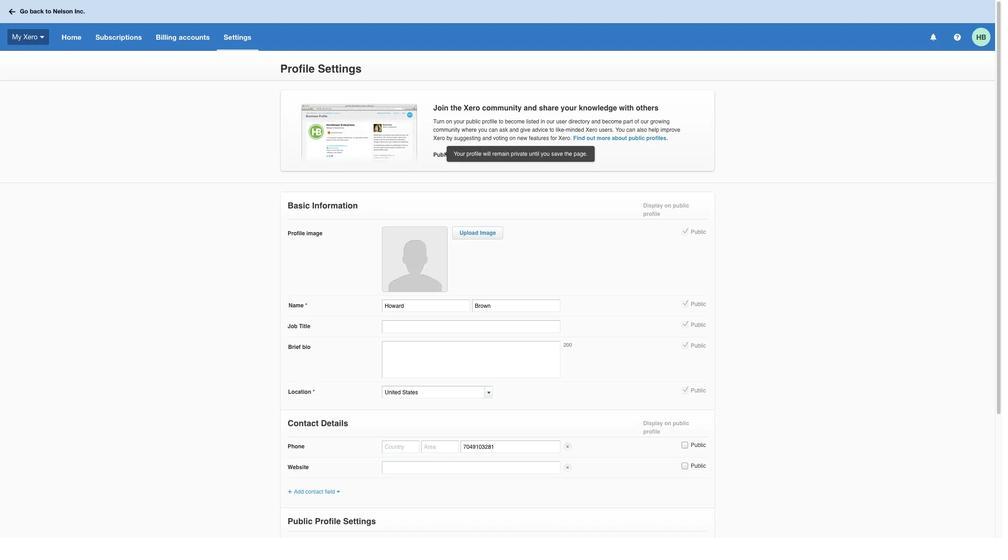 Task type: vqa. For each thing, say whether or not it's contained in the screenshot.
the to in "Go back to Nelson Inc." link
no



Task type: locate. For each thing, give the bounding box(es) containing it.
on
[[446, 118, 453, 125], [510, 135, 516, 142], [665, 203, 672, 209], [665, 421, 672, 427]]

profile image
[[288, 230, 323, 237]]

you
[[479, 127, 488, 133], [541, 151, 550, 157]]

1 horizontal spatial svg image
[[954, 34, 961, 40]]

settings button
[[217, 23, 259, 51]]

None text field
[[382, 462, 561, 474]]

where
[[462, 127, 477, 133]]

give
[[521, 127, 531, 133]]

0 vertical spatial community
[[483, 104, 522, 112]]

On button
[[472, 150, 480, 158]]

field
[[325, 489, 335, 496]]

1 display from the top
[[644, 203, 663, 209]]

1 vertical spatial display on public profile
[[644, 421, 690, 435]]

0 horizontal spatial community
[[434, 127, 460, 133]]

and right ask
[[510, 127, 519, 133]]

our right in
[[547, 118, 555, 125]]

navigation
[[55, 23, 925, 51]]

contact details
[[288, 419, 348, 429]]

svg image
[[931, 34, 937, 40], [954, 34, 961, 40]]

find
[[574, 135, 585, 142]]

1 horizontal spatial become
[[603, 118, 622, 125]]

find out more about public profiles. link
[[574, 135, 668, 142]]

1 horizontal spatial our
[[641, 118, 649, 125]]

1 horizontal spatial to
[[499, 118, 504, 125]]

display
[[644, 203, 663, 209], [644, 421, 663, 427]]

turn
[[434, 118, 445, 125]]

add contact field button
[[288, 489, 340, 496]]

banner
[[0, 0, 996, 51]]

back
[[30, 8, 44, 15]]

advice
[[532, 127, 548, 133]]

2 can from the left
[[627, 127, 636, 133]]

svg image right my xero
[[40, 36, 45, 38]]

community up "by"
[[434, 127, 460, 133]]

contact
[[306, 489, 324, 496]]

svg image inside go back to nelson inc. link
[[9, 9, 15, 15]]

0 horizontal spatial your
[[454, 118, 465, 125]]

2 display on public profile from the top
[[644, 421, 690, 435]]

you right 'until'
[[541, 151, 550, 157]]

0 horizontal spatial our
[[547, 118, 555, 125]]

1 horizontal spatial your
[[561, 104, 577, 112]]

the right join
[[451, 104, 462, 112]]

1 horizontal spatial the
[[565, 151, 573, 157]]

xero
[[23, 33, 38, 41], [464, 104, 480, 112], [586, 127, 598, 133], [434, 135, 445, 142]]

1 vertical spatial profile
[[288, 230, 305, 237]]

Country text field
[[382, 441, 420, 453]]

200
[[564, 342, 572, 348]]

0 vertical spatial the
[[451, 104, 462, 112]]

public
[[434, 152, 450, 158], [691, 229, 706, 236], [691, 301, 706, 308], [691, 322, 706, 329], [691, 343, 706, 349], [691, 388, 706, 394], [691, 442, 706, 449], [691, 463, 706, 470], [288, 517, 313, 527]]

your up where on the top left of the page
[[454, 118, 465, 125]]

display for information
[[644, 203, 663, 209]]

2 public button from the top
[[681, 300, 689, 309]]

our
[[547, 118, 555, 125], [641, 118, 649, 125]]

1 vertical spatial you
[[541, 151, 550, 157]]

1 our from the left
[[547, 118, 555, 125]]

1 vertical spatial your
[[454, 118, 465, 125]]

community inside turn on your public profile to become listed in our user directory and become part of our growing community where you can ask and give advice to like-minded xero users. you can also help improve xero by suggesting and voting on new features for xero.
[[434, 127, 460, 133]]

1 become from the left
[[505, 118, 525, 125]]

the right save
[[565, 151, 573, 157]]

to up for
[[550, 127, 555, 133]]

0 vertical spatial display on public profile
[[644, 203, 690, 217]]

xero left "by"
[[434, 135, 445, 142]]

ask
[[500, 127, 508, 133]]

settings
[[224, 33, 252, 41], [318, 63, 362, 76], [343, 517, 376, 527]]

None text field
[[382, 321, 561, 333]]

1 public button from the top
[[681, 228, 689, 236]]

profile inside turn on your public profile to become listed in our user directory and become part of our growing community where you can ask and give advice to like-minded xero users. you can also help improve xero by suggesting and voting on new features for xero.
[[482, 118, 498, 125]]

1 vertical spatial svg image
[[40, 36, 45, 38]]

your up user
[[561, 104, 577, 112]]

growing
[[651, 118, 670, 125]]

0 horizontal spatial become
[[505, 118, 525, 125]]

of
[[635, 118, 640, 125]]

2 horizontal spatial to
[[550, 127, 555, 133]]

profile
[[482, 118, 498, 125], [467, 151, 482, 157], [452, 152, 469, 158], [644, 211, 661, 217], [644, 429, 661, 435]]

you inside turn on your public profile to become listed in our user directory and become part of our growing community where you can ask and give advice to like-minded xero users. you can also help improve xero by suggesting and voting on new features for xero.
[[479, 127, 488, 133]]

my
[[12, 33, 22, 41]]

turn on your public profile to become listed in our user directory and become part of our growing community where you can ask and give advice to like-minded xero users. you can also help improve xero by suggesting and voting on new features for xero.
[[434, 118, 681, 142]]

to
[[46, 8, 51, 15], [499, 118, 504, 125], [550, 127, 555, 133]]

0 horizontal spatial svg image
[[9, 9, 15, 15]]

0 horizontal spatial can
[[489, 127, 498, 133]]

navigation containing home
[[55, 23, 925, 51]]

0 vertical spatial display
[[644, 203, 663, 209]]

title
[[299, 323, 311, 330]]

2 vertical spatial settings
[[343, 517, 376, 527]]

become up the users.
[[603, 118, 622, 125]]

profile for profile image
[[288, 230, 305, 237]]

nelson
[[53, 8, 73, 15]]

community up ask
[[483, 104, 522, 112]]

on for the
[[446, 118, 453, 125]]

xero right my
[[23, 33, 38, 41]]

profile
[[280, 63, 315, 76], [288, 230, 305, 237], [315, 517, 341, 527]]

1 vertical spatial display
[[644, 421, 663, 427]]

to inside banner
[[46, 8, 51, 15]]

will
[[483, 151, 491, 157]]

1 vertical spatial settings
[[318, 63, 362, 76]]

1 horizontal spatial can
[[627, 127, 636, 133]]

your profile will remain private until you save the page.
[[454, 151, 588, 157]]

upload image button
[[460, 230, 496, 236]]

1 display on public profile from the top
[[644, 203, 690, 217]]

your
[[454, 151, 465, 157]]

can down part at the right
[[627, 127, 636, 133]]

2 vertical spatial to
[[550, 127, 555, 133]]

0 vertical spatial settings
[[224, 33, 252, 41]]

become
[[505, 118, 525, 125], [603, 118, 622, 125]]

1 vertical spatial community
[[434, 127, 460, 133]]

others
[[636, 104, 659, 112]]

svg image left go
[[9, 9, 15, 15]]

0 horizontal spatial svg image
[[931, 34, 937, 40]]

1 horizontal spatial svg image
[[40, 36, 45, 38]]

0 vertical spatial you
[[479, 127, 488, 133]]

brief bio
[[288, 344, 311, 351]]

0 vertical spatial profile
[[280, 63, 315, 76]]

with
[[620, 104, 634, 112]]

0 vertical spatial to
[[46, 8, 51, 15]]

can
[[489, 127, 498, 133], [627, 127, 636, 133]]

0 vertical spatial your
[[561, 104, 577, 112]]

1 vertical spatial the
[[565, 151, 573, 157]]

new
[[518, 135, 528, 142]]

public
[[466, 118, 481, 125], [629, 135, 645, 142], [673, 203, 690, 209], [673, 421, 690, 427]]

Public button
[[681, 228, 689, 236], [681, 300, 689, 309], [681, 321, 689, 329], [681, 342, 689, 350], [681, 387, 689, 395], [681, 441, 689, 450], [681, 462, 689, 471]]

2 display from the top
[[644, 421, 663, 427]]

basic information
[[288, 201, 358, 211]]

0 vertical spatial svg image
[[9, 9, 15, 15]]

private
[[511, 151, 528, 157]]

xero up where on the top left of the page
[[464, 104, 480, 112]]

1 svg image from the left
[[931, 34, 937, 40]]

user
[[557, 118, 567, 125]]

and
[[524, 104, 537, 112], [592, 118, 601, 125], [510, 127, 519, 133], [483, 135, 492, 142]]

xero.
[[559, 135, 572, 142]]

our right the of on the right
[[641, 118, 649, 125]]

1 horizontal spatial you
[[541, 151, 550, 157]]

remain
[[493, 151, 510, 157]]

inc.
[[75, 8, 85, 15]]

job title
[[288, 323, 311, 330]]

svg image inside my xero popup button
[[40, 36, 45, 38]]

display for details
[[644, 421, 663, 427]]

by
[[447, 135, 453, 142]]

and up listed
[[524, 104, 537, 112]]

until
[[529, 151, 540, 157]]

to right back
[[46, 8, 51, 15]]

you right where on the top left of the page
[[479, 127, 488, 133]]

2 our from the left
[[641, 118, 649, 125]]

public inside turn on your public profile to become listed in our user directory and become part of our growing community where you can ask and give advice to like-minded xero users. you can also help improve xero by suggesting and voting on new features for xero.
[[466, 118, 481, 125]]

0 horizontal spatial you
[[479, 127, 488, 133]]

svg image
[[9, 9, 15, 15], [40, 36, 45, 38]]

become up give
[[505, 118, 525, 125]]

4 public button from the top
[[681, 342, 689, 350]]

display on public profile
[[644, 203, 690, 217], [644, 421, 690, 435]]

on for information
[[665, 203, 672, 209]]

Location text field
[[382, 386, 485, 399]]

can left ask
[[489, 127, 498, 133]]

part
[[624, 118, 633, 125]]

0 horizontal spatial the
[[451, 104, 462, 112]]

0 horizontal spatial to
[[46, 8, 51, 15]]

display on public profile for contact details
[[644, 421, 690, 435]]

to up ask
[[499, 118, 504, 125]]



Task type: describe. For each thing, give the bounding box(es) containing it.
xero inside my xero popup button
[[23, 33, 38, 41]]

2 svg image from the left
[[954, 34, 961, 40]]

Area text field
[[422, 441, 459, 453]]

off
[[504, 152, 511, 159]]

in
[[541, 118, 545, 125]]

xero up the out
[[586, 127, 598, 133]]

2 vertical spatial profile
[[315, 517, 341, 527]]

basic
[[288, 201, 310, 211]]

5 public button from the top
[[681, 387, 689, 395]]

knowledge
[[579, 104, 618, 112]]

go back to nelson inc. link
[[6, 3, 91, 20]]

join the xero community and share your knowledge with others
[[434, 104, 659, 112]]

accounts
[[179, 33, 210, 41]]

1 can from the left
[[489, 127, 498, 133]]

my xero button
[[0, 23, 55, 51]]

like-
[[556, 127, 566, 133]]

and left the voting
[[483, 135, 492, 142]]

settings inside dropdown button
[[224, 33, 252, 41]]

directory
[[569, 118, 590, 125]]

add
[[294, 489, 304, 496]]

profile settings
[[280, 63, 362, 76]]

profile for profile settings
[[280, 63, 315, 76]]

billing accounts link
[[149, 23, 217, 51]]

suggesting
[[454, 135, 481, 142]]

home
[[62, 33, 82, 41]]

banner containing hb
[[0, 0, 996, 51]]

billing accounts
[[156, 33, 210, 41]]

image
[[307, 230, 323, 237]]

and up the users.
[[592, 118, 601, 125]]

users.
[[599, 127, 614, 133]]

Off button
[[494, 150, 502, 158]]

upload image
[[460, 230, 496, 236]]

improve
[[661, 127, 681, 133]]

on
[[482, 152, 490, 159]]

contact
[[288, 419, 319, 429]]

2 become from the left
[[603, 118, 622, 125]]

home link
[[55, 23, 89, 51]]

7 public button from the top
[[681, 462, 689, 471]]

name
[[289, 303, 304, 309]]

6 public button from the top
[[681, 441, 689, 450]]

brief
[[288, 344, 301, 351]]

billing
[[156, 33, 177, 41]]

Last text field
[[472, 300, 561, 312]]

phone
[[288, 444, 305, 450]]

hb
[[977, 33, 987, 41]]

go back to nelson inc.
[[20, 8, 85, 15]]

display on public profile for basic information
[[644, 203, 690, 217]]

help
[[649, 127, 660, 133]]

image
[[480, 230, 496, 236]]

more
[[597, 135, 611, 142]]

about
[[612, 135, 627, 142]]

Name text field
[[382, 300, 471, 312]]

el image
[[336, 491, 340, 494]]

features
[[529, 135, 549, 142]]

details
[[321, 419, 348, 429]]

public profile
[[434, 152, 469, 158]]

page.
[[574, 151, 588, 157]]

hb button
[[973, 23, 996, 51]]

you
[[616, 127, 625, 133]]

1 vertical spatial to
[[499, 118, 504, 125]]

minded
[[566, 127, 585, 133]]

website
[[288, 465, 309, 471]]

also
[[637, 127, 648, 133]]

subscriptions link
[[89, 23, 149, 51]]

1 horizontal spatial community
[[483, 104, 522, 112]]

save
[[552, 151, 563, 157]]

Brief bio text field
[[382, 342, 561, 379]]

your inside turn on your public profile to become listed in our user directory and become part of our growing community where you can ask and give advice to like-minded xero users. you can also help improve xero by suggesting and voting on new features for xero.
[[454, 118, 465, 125]]

for
[[551, 135, 557, 142]]

location
[[288, 389, 311, 396]]

my xero
[[12, 33, 38, 41]]

Number text field
[[461, 441, 561, 453]]

subscriptions
[[96, 33, 142, 41]]

public profile settings
[[288, 517, 376, 527]]

share
[[539, 104, 559, 112]]

out
[[587, 135, 596, 142]]

add contact field
[[294, 489, 335, 496]]

upload
[[460, 230, 479, 236]]

job
[[288, 323, 298, 330]]

listed
[[527, 118, 540, 125]]

information
[[312, 201, 358, 211]]

find out more about public profiles.
[[574, 135, 668, 142]]

profiles.
[[647, 135, 668, 142]]

go
[[20, 8, 28, 15]]

navigation inside banner
[[55, 23, 925, 51]]

3 public button from the top
[[681, 321, 689, 329]]

on for details
[[665, 421, 672, 427]]

voting
[[493, 135, 508, 142]]

bio
[[302, 344, 311, 351]]

join
[[434, 104, 449, 112]]



